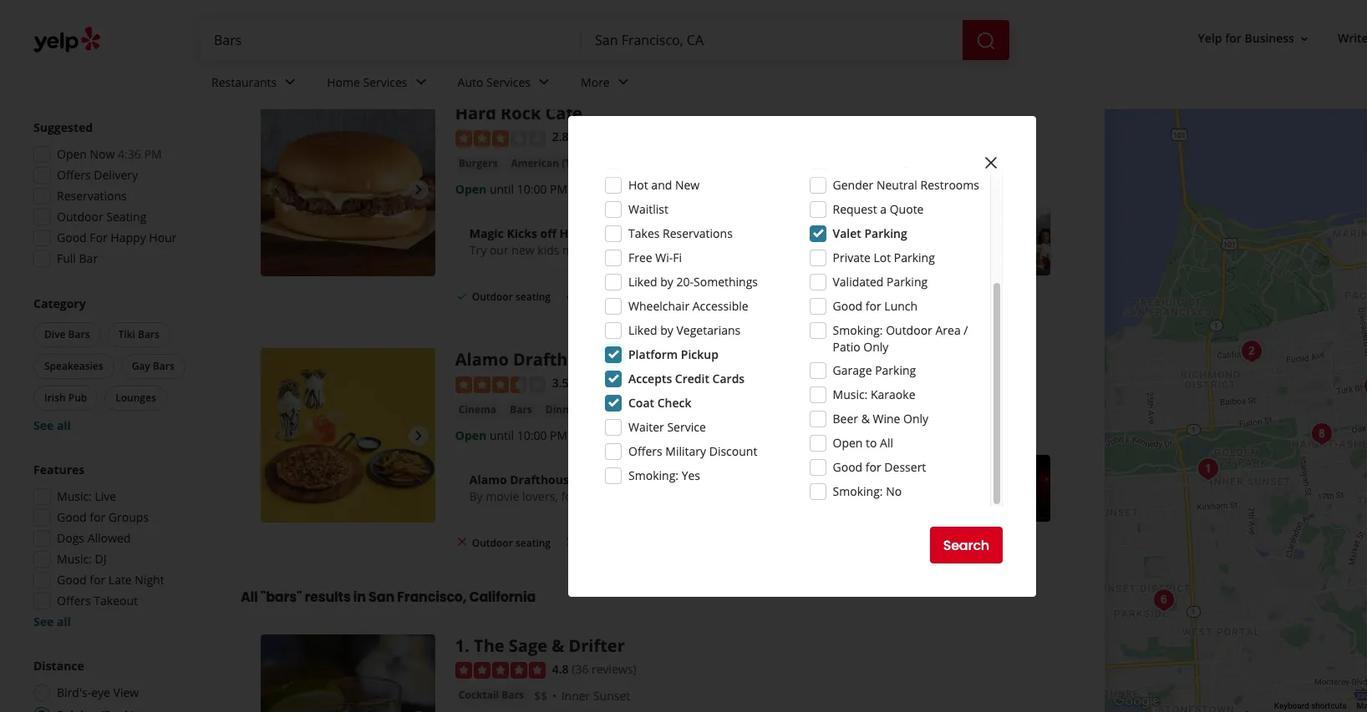 Task type: locate. For each thing, give the bounding box(es) containing it.
outdoor seating
[[57, 209, 147, 225]]

1 horizontal spatial reservations
[[663, 226, 733, 242]]

seating down "lovers,"
[[516, 536, 551, 550]]

smoking: up 'patio'
[[833, 323, 883, 338]]

lot
[[874, 250, 891, 266]]

0 vertical spatial 10:00
[[517, 181, 547, 197]]

open inside search dialog
[[833, 435, 863, 451]]

0 horizontal spatial all
[[241, 588, 258, 608]]

0 horizontal spatial california
[[469, 588, 536, 608]]

offers delivery
[[57, 167, 138, 183]]

burgers
[[459, 156, 498, 170]]

for right "lovers,"
[[561, 489, 577, 505]]

2 open until 10:00 pm from the top
[[455, 428, 568, 443]]

for up dogs allowed
[[90, 510, 106, 526]]

0 vertical spatial liked
[[629, 274, 657, 290]]

offers down good for late night in the left bottom of the page
[[57, 593, 91, 609]]

0 horizontal spatial san
[[369, 588, 395, 608]]

bars for cocktail bars
[[502, 689, 524, 703]]

group
[[28, 120, 207, 272], [30, 296, 207, 435], [28, 462, 207, 631]]

2 24 chevron down v2 image from the left
[[534, 72, 554, 92]]

price group
[[33, 36, 207, 92]]

lovers,
[[522, 489, 558, 505]]

1 horizontal spatial san
[[455, 10, 493, 37]]

0 vertical spatial delivery
[[94, 167, 138, 183]]

only up 'garage parking'
[[864, 339, 889, 355]]

pm
[[144, 146, 162, 162], [550, 181, 568, 197], [550, 428, 568, 443]]

inner
[[561, 689, 590, 705]]

see all down "irish"
[[33, 418, 71, 434]]

slideshow element
[[261, 102, 435, 277], [261, 349, 435, 523], [261, 635, 435, 713]]

1 vertical spatial all
[[241, 588, 258, 608]]

smoking: for smoking: no
[[833, 484, 883, 500]]

free
[[629, 250, 652, 266]]

for right yelp
[[1225, 30, 1242, 46]]

(36
[[572, 662, 589, 678]]

wheelchair
[[629, 298, 690, 314]]

mission up waiter
[[632, 403, 674, 418]]

2 16 close v2 image from the left
[[564, 536, 578, 549]]

& right beer
[[861, 411, 870, 427]]

0 horizontal spatial 24 chevron down v2 image
[[280, 72, 300, 92]]

1 until from the top
[[490, 181, 514, 197]]

alamo for alamo drafthouse cinema by movie lovers, for movie lovers
[[470, 472, 507, 488]]

good down validated
[[833, 298, 863, 314]]

1 24 chevron down v2 image from the left
[[280, 72, 300, 92]]

1 16 checkmark v2 image from the left
[[455, 290, 469, 303]]

ma
[[1357, 702, 1367, 711]]

0 horizontal spatial mission
[[632, 403, 674, 418]]

see all up distance
[[33, 614, 71, 630]]

1 slideshow element from the top
[[261, 102, 435, 277]]

smoking: for smoking: yes
[[629, 468, 679, 484]]

good down music: dj
[[57, 573, 87, 588]]

10:00 down 'american'
[[517, 181, 547, 197]]

1 vertical spatial until
[[490, 428, 514, 443]]

0 vertical spatial only
[[864, 339, 889, 355]]

delivery right 16 checkmark v2 icon
[[581, 290, 620, 304]]

next image
[[409, 426, 429, 446]]

2 services from the left
[[486, 74, 531, 90]]

pm right 4:36
[[144, 146, 162, 162]]

garage
[[833, 363, 872, 379]]

for inside button
[[1225, 30, 1242, 46]]

0 vertical spatial music:
[[833, 387, 868, 403]]

francisco, up 1
[[397, 588, 467, 608]]

outdoor seating down "lovers,"
[[472, 536, 551, 550]]

bars right the 'gay'
[[153, 359, 174, 374]]

1 vertical spatial by
[[660, 323, 674, 338]]

1 open until 10:00 pm from the top
[[455, 181, 568, 197]]

delivery down the open now 4:36 pm
[[94, 167, 138, 183]]

24 chevron down v2 image for auto services
[[534, 72, 554, 92]]

near
[[402, 10, 451, 37]]

2 liked from the top
[[629, 323, 657, 338]]

1 horizontal spatial california
[[604, 10, 703, 37]]

& up 4.8
[[552, 635, 564, 658]]

1 by from the top
[[660, 274, 674, 290]]

wharf
[[781, 156, 815, 172]]

offers down waiter
[[629, 444, 662, 460]]

option group
[[28, 659, 207, 713]]

dive bars button
[[33, 323, 101, 348]]

by up platform pickup
[[660, 323, 674, 338]]

reservations down offers delivery
[[57, 188, 127, 204]]

0 horizontal spatial 24 chevron down v2 image
[[411, 72, 431, 92]]

california up more link
[[604, 10, 703, 37]]

1 10:00 from the top
[[517, 181, 547, 197]]

0 horizontal spatial 16 checkmark v2 image
[[455, 290, 469, 303]]

1 horizontal spatial takeout
[[651, 290, 690, 304]]

0 vertical spatial by
[[660, 274, 674, 290]]

liked for liked by 20-somethings
[[629, 274, 657, 290]]

$$
[[534, 689, 548, 705]]

until for hard
[[490, 181, 514, 197]]

lost and found image
[[1148, 584, 1181, 618]]

alamo inside alamo drafthouse cinema by movie lovers, for movie lovers
[[470, 472, 507, 488]]

takeout up liked by vegetarians
[[651, 290, 690, 304]]

1 horizontal spatial delivery
[[581, 290, 620, 304]]

all down irish pub button
[[57, 418, 71, 434]]

0 vertical spatial open until 10:00 pm
[[455, 181, 568, 197]]

mini bar sf image
[[1358, 370, 1367, 404]]

0 horizontal spatial francisco,
[[397, 588, 467, 608]]

parking up private lot parking
[[865, 226, 907, 242]]

the sage & drifter image
[[1192, 453, 1226, 486]]

parking up 'lunch'
[[887, 274, 928, 290]]

1 vertical spatial outdoor seating
[[472, 536, 551, 550]]

2 vertical spatial group
[[28, 462, 207, 631]]

open until 10:00 pm
[[455, 181, 568, 197], [455, 428, 568, 443]]

drafthouse up "lovers,"
[[510, 472, 576, 488]]

see all button down "irish"
[[33, 418, 71, 434]]

lounges button
[[105, 386, 167, 411]]

4:36
[[118, 146, 141, 162]]

0 vertical spatial &
[[861, 411, 870, 427]]

0 vertical spatial drafthouse
[[513, 349, 607, 371]]

private lot parking
[[833, 250, 935, 266]]

new inside search dialog
[[675, 177, 700, 193]]

drifter
[[569, 635, 625, 658]]

next image
[[409, 180, 429, 200]]

all inside search dialog
[[880, 435, 893, 451]]

open left to
[[833, 435, 863, 451]]

hot
[[629, 177, 648, 193]]

2 vertical spatial slideshow element
[[261, 635, 435, 713]]

bars down 4.8 star rating image
[[502, 689, 524, 703]]

for up offers takeout
[[90, 573, 106, 588]]

16 checkmark v2 image
[[455, 290, 469, 303], [634, 290, 647, 303]]

24 chevron down v2 image inside restaurants link
[[280, 72, 300, 92]]

pm for alamo
[[550, 428, 568, 443]]

waitlist
[[629, 201, 669, 217]]

alamo drafthouse cinema new mission image
[[261, 349, 435, 523]]

2 24 chevron down v2 image from the left
[[613, 72, 633, 92]]

open until 10:00 pm down 'american'
[[455, 181, 568, 197]]

24 chevron down v2 image right "more" on the top of page
[[613, 72, 633, 92]]

see all button
[[33, 418, 71, 434], [33, 614, 71, 630]]

bars
[[353, 10, 399, 37], [68, 328, 90, 342], [138, 328, 160, 342], [153, 359, 174, 374], [510, 403, 532, 417], [502, 689, 524, 703]]

good down open to all
[[833, 460, 863, 476]]

open until 10:00 pm for rock
[[455, 181, 568, 197]]

24 chevron down v2 image up the cafe
[[534, 72, 554, 92]]

1 vertical spatial see all
[[33, 614, 71, 630]]

0 horizontal spatial 16 close v2 image
[[455, 536, 469, 549]]

0 vertical spatial cinema
[[612, 349, 675, 371]]

gender neutral restrooms
[[833, 177, 980, 193]]

san right in
[[369, 588, 395, 608]]

1 vertical spatial see all button
[[33, 614, 71, 630]]

search dialog
[[0, 0, 1367, 713]]

10:00 down bars button
[[517, 428, 547, 443]]

only
[[864, 339, 889, 355], [904, 411, 929, 427]]

music: down dogs
[[57, 552, 92, 568]]

yelp
[[1198, 30, 1222, 46]]

outdoor seating down new
[[472, 290, 551, 304]]

francisco, up the auto services link
[[497, 10, 600, 37]]

24 chevron down v2 image left auto
[[411, 72, 431, 92]]

reviews) down alamo drafthouse cinema new mission
[[598, 375, 643, 391]]

all right to
[[880, 435, 893, 451]]

mission down vegetarians
[[721, 349, 785, 371]]

all down offers takeout
[[57, 614, 71, 630]]

outdoor down our on the left of the page
[[472, 290, 513, 304]]

seating left 16 checkmark v2 icon
[[516, 290, 551, 304]]

reviews)
[[598, 375, 643, 391], [592, 662, 637, 678]]

smoking:
[[833, 323, 883, 338], [629, 468, 679, 484], [833, 484, 883, 500]]

american (traditional)
[[511, 156, 624, 170]]

cinema inside alamo drafthouse cinema by movie lovers, for movie lovers
[[579, 472, 623, 488]]

free wi-fi
[[629, 250, 682, 266]]

only right wine
[[904, 411, 929, 427]]

services down '16 info v2' image
[[363, 74, 407, 90]]

takeout down late
[[94, 593, 138, 609]]

cocktail bars button
[[455, 688, 527, 705]]

1 . the sage & drifter
[[455, 635, 625, 658]]

0 vertical spatial group
[[28, 120, 207, 272]]

accepts
[[629, 371, 672, 387]]

2 vertical spatial offers
[[57, 593, 91, 609]]

1 horizontal spatial 16 checkmark v2 image
[[634, 290, 647, 303]]

0 vertical spatial slideshow element
[[261, 102, 435, 277]]

1 horizontal spatial 16 close v2 image
[[564, 536, 578, 549]]

0 horizontal spatial delivery
[[94, 167, 138, 183]]

2 vertical spatial pm
[[550, 428, 568, 443]]

music: down garage
[[833, 387, 868, 403]]

offers inside search dialog
[[629, 444, 662, 460]]

dessert
[[885, 460, 926, 476]]

0 vertical spatial reservations
[[57, 188, 127, 204]]

1 horizontal spatial &
[[861, 411, 870, 427]]

validated parking
[[833, 274, 928, 290]]

open until 10:00 pm down bars button
[[455, 428, 568, 443]]

smoking: down good for dessert
[[833, 484, 883, 500]]

10
[[282, 10, 302, 37]]

2 by from the top
[[660, 323, 674, 338]]

outdoor inside smoking: outdoor area / patio only
[[886, 323, 933, 338]]

1 horizontal spatial all
[[880, 435, 893, 451]]

0 vertical spatial all
[[880, 435, 893, 451]]

neutral
[[877, 177, 918, 193]]

1 horizontal spatial francisco,
[[497, 10, 600, 37]]

1 horizontal spatial 24 chevron down v2 image
[[613, 72, 633, 92]]

good up dogs
[[57, 510, 87, 526]]

slideshow element for hard
[[261, 102, 435, 277]]

until for alamo
[[490, 428, 514, 443]]

1 vertical spatial only
[[904, 411, 929, 427]]

outdoor down 'lunch'
[[886, 323, 933, 338]]

24 chevron down v2 image
[[280, 72, 300, 92], [613, 72, 633, 92]]

for for late
[[90, 573, 106, 588]]

only inside smoking: outdoor area / patio only
[[864, 339, 889, 355]]

1 vertical spatial slideshow element
[[261, 349, 435, 523]]

1 vertical spatial offers
[[629, 444, 662, 460]]

1 vertical spatial music:
[[57, 489, 92, 505]]

1 see all button from the top
[[33, 418, 71, 434]]

24 chevron down v2 image inside more link
[[613, 72, 633, 92]]

see all
[[33, 418, 71, 434], [33, 614, 71, 630]]

speakeasies button
[[33, 354, 114, 379]]

now
[[90, 146, 115, 162]]

24 chevron down v2 image inside the auto services link
[[534, 72, 554, 92]]

by for vegetarians
[[660, 323, 674, 338]]

zam zam image
[[1306, 418, 1339, 451]]

see for features
[[33, 614, 54, 630]]

liked down free
[[629, 274, 657, 290]]

music: down features
[[57, 489, 92, 505]]

1 seating from the top
[[516, 290, 551, 304]]

24 chevron down v2 image right restaurants
[[280, 72, 300, 92]]

pickup
[[681, 347, 719, 363]]

cocktail
[[459, 689, 499, 703]]

1 liked from the top
[[629, 274, 657, 290]]

1 vertical spatial pm
[[550, 181, 568, 197]]

google image
[[1109, 691, 1164, 713]]

all for features
[[57, 614, 71, 630]]

1 see from the top
[[33, 418, 54, 434]]

smoking: inside smoking: outdoor area / patio only
[[833, 323, 883, 338]]

10:00 for drafthouse
[[517, 428, 547, 443]]

24 chevron down v2 image for restaurants
[[280, 72, 300, 92]]

0 horizontal spatial movie
[[486, 489, 519, 505]]

2 vertical spatial cinema
[[579, 472, 623, 488]]

0 vertical spatial until
[[490, 181, 514, 197]]

None search field
[[201, 20, 1013, 60]]

2 all from the top
[[57, 614, 71, 630]]

movie right by
[[486, 489, 519, 505]]

music: inside search dialog
[[833, 387, 868, 403]]

takeout inside "group"
[[94, 593, 138, 609]]

for down to
[[866, 460, 882, 476]]

dinner theater
[[546, 403, 622, 417]]

smoking: up lovers
[[629, 468, 679, 484]]

0 vertical spatial outdoor seating
[[472, 290, 551, 304]]

takeout
[[651, 290, 690, 304], [94, 593, 138, 609]]

0 horizontal spatial takeout
[[94, 593, 138, 609]]

california up the
[[469, 588, 536, 608]]

0 horizontal spatial services
[[363, 74, 407, 90]]

1 vertical spatial cinema
[[459, 403, 497, 417]]

services up hard rock cafe
[[486, 74, 531, 90]]

francisco,
[[497, 10, 600, 37], [397, 588, 467, 608]]

restrooms
[[921, 177, 980, 193]]

1 vertical spatial drafthouse
[[510, 472, 576, 488]]

offers for offers delivery
[[57, 167, 91, 183]]

late
[[109, 573, 132, 588]]

to
[[866, 435, 877, 451]]

by left 20-
[[660, 274, 674, 290]]

american (traditional) button
[[508, 155, 627, 172]]

0 vertical spatial reviews)
[[598, 375, 643, 391]]

2 see from the top
[[33, 614, 54, 630]]

see down "irish"
[[33, 418, 54, 434]]

1 horizontal spatial movie
[[580, 489, 613, 505]]

bars inside button
[[153, 359, 174, 374]]

1 vertical spatial liked
[[629, 323, 657, 338]]

2 see all from the top
[[33, 614, 71, 630]]

1 horizontal spatial services
[[486, 74, 531, 90]]

1 horizontal spatial mission
[[721, 349, 785, 371]]

1 services from the left
[[363, 74, 407, 90]]

until down bars button
[[490, 428, 514, 443]]

san right near
[[455, 10, 493, 37]]

1 vertical spatial reservations
[[663, 226, 733, 242]]

coat
[[629, 395, 654, 411]]

2 10:00 from the top
[[517, 428, 547, 443]]

0 horizontal spatial &
[[552, 635, 564, 658]]

1 horizontal spatial 24 chevron down v2 image
[[534, 72, 554, 92]]

parking up karaoke
[[875, 363, 916, 379]]

previous image
[[267, 426, 288, 446]]

until down burgers 'button'
[[490, 181, 514, 197]]

1 all from the top
[[57, 418, 71, 434]]

tiki bars
[[118, 328, 160, 342]]

0 vertical spatial see all button
[[33, 418, 71, 434]]

alamo
[[455, 349, 509, 371], [470, 472, 507, 488]]

all for category
[[57, 418, 71, 434]]

bars right the 'dive'
[[68, 328, 90, 342]]

0 vertical spatial all
[[57, 418, 71, 434]]

see for category
[[33, 418, 54, 434]]

pm down dinner
[[550, 428, 568, 443]]

services for home services
[[363, 74, 407, 90]]

parking right lot
[[894, 250, 935, 266]]

see all button for features
[[33, 614, 71, 630]]

liked for liked by vegetarians
[[629, 323, 657, 338]]

1 vertical spatial open until 10:00 pm
[[455, 428, 568, 443]]

0 vertical spatial see
[[33, 418, 54, 434]]

good for good for happy hour
[[57, 230, 87, 246]]

good for good for dessert
[[833, 460, 863, 476]]

for
[[90, 230, 108, 246]]

bars up '16 info v2' image
[[353, 10, 399, 37]]

parking up neutral
[[868, 153, 910, 169]]

liked
[[629, 274, 657, 290], [629, 323, 657, 338]]

reservations up more
[[663, 226, 733, 242]]

1 vertical spatial see
[[33, 614, 54, 630]]

reviews) up sunset
[[592, 662, 637, 678]]

"bars"
[[261, 588, 302, 608]]

1 vertical spatial francisco,
[[397, 588, 467, 608]]

1 vertical spatial 10:00
[[517, 428, 547, 443]]

2 16 checkmark v2 image from the left
[[634, 290, 647, 303]]

0 horizontal spatial reservations
[[57, 188, 127, 204]]

16 close v2 image
[[455, 536, 469, 549], [564, 536, 578, 549]]

option group containing distance
[[28, 659, 207, 713]]

offers
[[57, 167, 91, 183], [629, 444, 662, 460], [57, 593, 91, 609]]

pm down american (traditional) link
[[550, 181, 568, 197]]

platform
[[629, 347, 678, 363]]

2 until from the top
[[490, 428, 514, 443]]

24 chevron down v2 image
[[411, 72, 431, 92], [534, 72, 554, 92]]

for down validated parking on the top right of the page
[[866, 298, 882, 314]]

bars right tiki
[[138, 328, 160, 342]]

offers for offers takeout
[[57, 593, 91, 609]]

takes reservations
[[629, 226, 733, 242]]

beer
[[833, 411, 858, 427]]

for inside alamo drafthouse cinema by movie lovers, for movie lovers
[[561, 489, 577, 505]]

1 vertical spatial group
[[30, 296, 207, 435]]

open
[[57, 146, 87, 162], [455, 181, 487, 197], [455, 428, 487, 443], [833, 435, 863, 451]]

group containing category
[[30, 296, 207, 435]]

group containing features
[[28, 462, 207, 631]]

1 outdoor seating from the top
[[472, 290, 551, 304]]

0 vertical spatial seating
[[516, 290, 551, 304]]

lounges
[[116, 391, 156, 405]]

1 vertical spatial alamo
[[470, 472, 507, 488]]

slideshow element for alamo
[[261, 349, 435, 523]]

see all for category
[[33, 418, 71, 434]]

drafthouse inside alamo drafthouse cinema by movie lovers, for movie lovers
[[510, 472, 576, 488]]

1 see all from the top
[[33, 418, 71, 434]]

1 vertical spatial reviews)
[[592, 662, 637, 678]]

alamo up 3.5 star rating image
[[455, 349, 509, 371]]

0 horizontal spatial only
[[864, 339, 889, 355]]

outdoor down by
[[472, 536, 513, 550]]

all left "bars"
[[241, 588, 258, 608]]

liked up platform
[[629, 323, 657, 338]]

open down suggested
[[57, 146, 87, 162]]

eye
[[91, 685, 110, 701]]

1 24 chevron down v2 image from the left
[[411, 72, 431, 92]]

dogs allowed
[[57, 531, 131, 547]]

business categories element
[[198, 60, 1367, 109]]

2 outdoor seating from the top
[[472, 536, 551, 550]]

valet parking
[[833, 226, 907, 242]]

&
[[861, 411, 870, 427], [552, 635, 564, 658]]

24 chevron down v2 image inside home services link
[[411, 72, 431, 92]]

0 vertical spatial new
[[675, 177, 700, 193]]

0 vertical spatial see all
[[33, 418, 71, 434]]

1 vertical spatial all
[[57, 614, 71, 630]]

2 seating from the top
[[516, 536, 551, 550]]

0 vertical spatial offers
[[57, 167, 91, 183]]

2 see all button from the top
[[33, 614, 71, 630]]

1 vertical spatial takeout
[[94, 593, 138, 609]]

3.5
[[552, 375, 569, 391]]

alamo drafthouse cinema by movie lovers, for movie lovers
[[470, 472, 649, 505]]

0 vertical spatial pm
[[144, 146, 162, 162]]

good for good for lunch
[[833, 298, 863, 314]]

alamo up by
[[470, 472, 507, 488]]

good for lunch
[[833, 298, 918, 314]]

keyboard shortcuts
[[1274, 702, 1347, 711]]

cinema inside button
[[459, 403, 497, 417]]

2 vertical spatial music:
[[57, 552, 92, 568]]

drafthouse
[[513, 349, 607, 371], [510, 472, 576, 488]]

outdoor seating for drafthouse
[[472, 536, 551, 550]]

see all button up distance
[[33, 614, 71, 630]]

music: live
[[57, 489, 116, 505]]

good up full
[[57, 230, 87, 246]]

10:00 for rock
[[517, 181, 547, 197]]

drafthouse up 3.5
[[513, 349, 607, 371]]

movie left lovers
[[580, 489, 613, 505]]

0 vertical spatial california
[[604, 10, 703, 37]]

2 slideshow element from the top
[[261, 349, 435, 523]]

write link
[[1331, 24, 1367, 54]]

offers down now
[[57, 167, 91, 183]]

yelp for business
[[1198, 30, 1295, 46]]

0 vertical spatial alamo
[[455, 349, 509, 371]]

see up distance
[[33, 614, 54, 630]]

1 vertical spatial seating
[[516, 536, 551, 550]]

4.8 star rating image
[[455, 663, 546, 680]]

1 vertical spatial delivery
[[581, 290, 620, 304]]



Task type: describe. For each thing, give the bounding box(es) containing it.
distance
[[33, 659, 84, 674]]

cinema for by
[[579, 472, 623, 488]]

american
[[511, 156, 559, 170]]

cards
[[713, 371, 745, 387]]

off
[[540, 226, 557, 241]]

discount
[[709, 444, 758, 460]]

home services link
[[314, 60, 444, 109]]

validated
[[833, 274, 884, 290]]

no
[[886, 484, 902, 500]]

offers for offers military discount
[[629, 444, 662, 460]]

irish
[[44, 391, 66, 405]]

outdoor up for
[[57, 209, 103, 225]]

wi-
[[655, 250, 673, 266]]

hard rock cafe image
[[261, 102, 435, 277]]

dinner theater link
[[542, 402, 625, 418]]

auto services link
[[444, 60, 568, 109]]

good for dessert
[[833, 460, 926, 476]]

1 vertical spatial &
[[552, 635, 564, 658]]

live
[[95, 489, 116, 505]]

cinema for new
[[612, 349, 675, 371]]

gay
[[132, 359, 150, 374]]

hard
[[455, 102, 496, 125]]

alamo drafthouse cinema new mission link
[[455, 349, 785, 371]]

full
[[57, 251, 76, 267]]

dj
[[95, 552, 107, 568]]

bars for tiki bars
[[138, 328, 160, 342]]

home services
[[327, 74, 407, 90]]

see all button for category
[[33, 418, 71, 434]]

24 chevron down v2 image for home services
[[411, 72, 431, 92]]

dive bars
[[44, 328, 90, 342]]

for for dessert
[[866, 460, 882, 476]]

best
[[306, 10, 349, 37]]

& inside search dialog
[[861, 411, 870, 427]]

pm for hard
[[550, 181, 568, 197]]

home
[[327, 74, 360, 90]]

write
[[1338, 30, 1367, 46]]

cinema button
[[455, 402, 500, 418]]

previous image
[[267, 180, 288, 200]]

allowed
[[87, 531, 131, 547]]

seating for drafthouse
[[516, 536, 551, 550]]

hard rock cafe link
[[455, 102, 582, 125]]

wine
[[873, 411, 901, 427]]

2 movie from the left
[[580, 489, 613, 505]]

new
[[512, 242, 535, 258]]

patio
[[833, 339, 861, 355]]

drafthouse for alamo drafthouse cinema by movie lovers, for movie lovers
[[510, 472, 576, 488]]

seating for rock
[[516, 290, 551, 304]]

results
[[316, 56, 365, 75]]

smoking: yes
[[629, 468, 700, 484]]

more
[[669, 242, 699, 258]]

auto
[[458, 74, 483, 90]]

speakeasies
[[44, 359, 103, 374]]

24 chevron down v2 image for more
[[613, 72, 633, 92]]

sage
[[509, 635, 547, 658]]

night
[[135, 573, 164, 588]]

liked by 20-somethings
[[629, 274, 758, 290]]

0 vertical spatial francisco,
[[497, 10, 600, 37]]

16 checkmark v2 image
[[564, 290, 578, 303]]

reviews) for 3.5 (989 reviews)
[[598, 375, 643, 391]]

20-
[[677, 274, 694, 290]]

see all for features
[[33, 614, 71, 630]]

open down cinema link at the left of page
[[455, 428, 487, 443]]

fi
[[673, 250, 682, 266]]

16 info v2 image
[[368, 58, 382, 71]]

request a quote
[[833, 201, 924, 217]]

bars down 3.5 star rating image
[[510, 403, 532, 417]]

reviews) for 4.8 (36 reviews)
[[592, 662, 637, 678]]

irish pub button
[[33, 386, 98, 411]]

menu
[[563, 242, 594, 258]]

for for business
[[1225, 30, 1242, 46]]

burgers button
[[455, 155, 501, 172]]

3 slideshow element from the top
[[261, 635, 435, 713]]

pm inside "group"
[[144, 146, 162, 162]]

0 vertical spatial san
[[455, 10, 493, 37]]

music: for music: karaoke
[[833, 387, 868, 403]]

open until 10:00 pm for drafthouse
[[455, 428, 568, 443]]

user actions element
[[1185, 23, 1367, 57]]

open to all
[[833, 435, 893, 451]]

tiki
[[118, 328, 135, 342]]

parking for validated parking
[[887, 274, 928, 290]]

3.5 star rating image
[[455, 377, 546, 393]]

1 16 close v2 image from the left
[[455, 536, 469, 549]]

lovers
[[616, 489, 649, 505]]

16 checkmark v2 image for outdoor seating
[[455, 290, 469, 303]]

sunset
[[593, 689, 630, 705]]

outdoor seating for rock
[[472, 290, 551, 304]]

karaoke
[[871, 387, 916, 403]]

1 movie from the left
[[486, 489, 519, 505]]

3.5 (989 reviews)
[[552, 375, 643, 391]]

more link
[[568, 60, 647, 109]]

dinner
[[546, 403, 580, 417]]

good for good for groups
[[57, 510, 87, 526]]

reservations inside search dialog
[[663, 226, 733, 242]]

16 checkmark v2 image for takeout
[[634, 290, 647, 303]]

0 vertical spatial mission
[[721, 349, 785, 371]]

business
[[1245, 30, 1295, 46]]

results
[[305, 588, 351, 608]]

group containing suggested
[[28, 120, 207, 272]]

gender
[[833, 177, 874, 193]]

1 vertical spatial new
[[679, 349, 717, 371]]

bars for gay bars
[[153, 359, 174, 374]]

smoking: for smoking: outdoor area / patio only
[[833, 323, 883, 338]]

suggested
[[33, 120, 93, 135]]

parking for street parking
[[868, 153, 910, 169]]

search image
[[976, 31, 996, 51]]

garage parking
[[833, 363, 916, 379]]

search button
[[930, 527, 1003, 564]]

platform pickup
[[629, 347, 719, 363]]

fisherman's
[[713, 156, 778, 172]]

area
[[936, 323, 961, 338]]

offers takeout
[[57, 593, 138, 609]]

2.8 star rating image
[[455, 130, 546, 147]]

1 vertical spatial san
[[369, 588, 395, 608]]

coat check
[[629, 395, 692, 411]]

services for auto services
[[486, 74, 531, 90]]

16 chevron down v2 image
[[1298, 32, 1311, 46]]

smoking: no
[[833, 484, 902, 500]]

alamo for alamo drafthouse cinema new mission
[[455, 349, 509, 371]]

for for groups
[[90, 510, 106, 526]]

close image
[[981, 153, 1001, 173]]

top 10 best bars near san francisco, california
[[241, 10, 703, 37]]

drafthouse for alamo drafthouse cinema new mission
[[513, 349, 607, 371]]

map region
[[981, 0, 1367, 713]]

music: for music: live
[[57, 489, 92, 505]]

bars for dive bars
[[68, 328, 90, 342]]

scarlet lounge image
[[1236, 335, 1269, 369]]

open down the burgers link
[[455, 181, 487, 197]]

music: for music: dj
[[57, 552, 92, 568]]

tiki bars button
[[107, 323, 170, 348]]

cinema link
[[455, 402, 500, 418]]

the sage & drifter link
[[474, 635, 625, 658]]

price
[[33, 36, 63, 52]]

gay bars button
[[121, 354, 185, 379]]

credit
[[675, 371, 710, 387]]

2.8
[[552, 129, 572, 145]]

0 vertical spatial takeout
[[651, 290, 690, 304]]

somethings
[[694, 274, 758, 290]]

liked by vegetarians
[[629, 323, 741, 338]]

good for good for late night
[[57, 573, 87, 588]]

theater
[[582, 403, 622, 417]]

by for 20-
[[660, 274, 674, 290]]

for for lunch
[[866, 298, 882, 314]]

1 vertical spatial mission
[[632, 403, 674, 418]]

good for happy hour
[[57, 230, 177, 246]]

request
[[833, 201, 877, 217]]

lunch
[[885, 298, 918, 314]]

parking for garage parking
[[875, 363, 916, 379]]

1 horizontal spatial only
[[904, 411, 929, 427]]

military
[[666, 444, 706, 460]]

sponsored
[[241, 56, 313, 75]]

yelp for business button
[[1191, 24, 1318, 54]]

1 vertical spatial california
[[469, 588, 536, 608]]

/
[[964, 323, 968, 338]]

kids
[[538, 242, 560, 258]]

parking for valet parking
[[865, 226, 907, 242]]

magic kicks off here try our new kids menu today! read more
[[470, 226, 699, 258]]

street parking
[[833, 153, 910, 169]]



Task type: vqa. For each thing, say whether or not it's contained in the screenshot.
the rightmost San
yes



